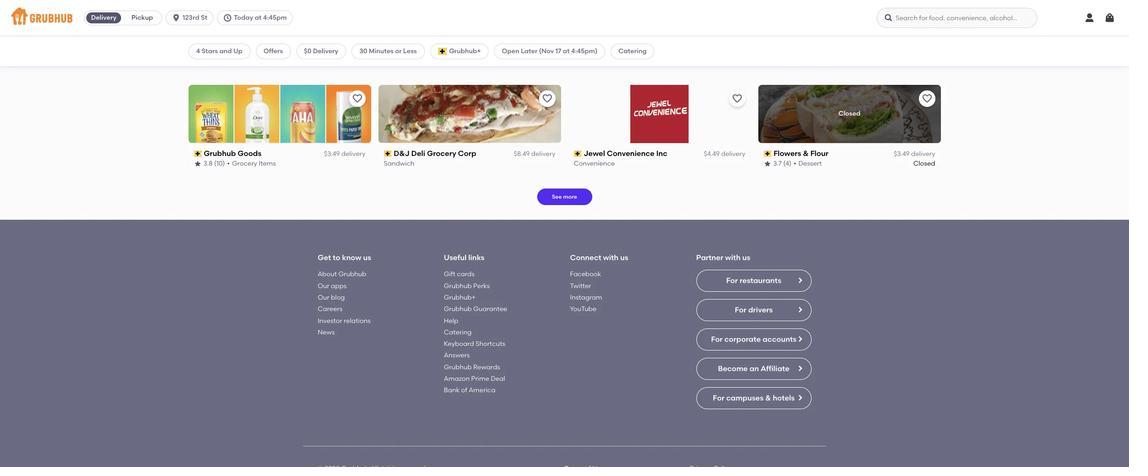 Task type: describe. For each thing, give the bounding box(es) containing it.
3.8 (10)
[[204, 160, 225, 167]]

0 vertical spatial corp
[[461, 45, 480, 54]]

about grubhub link
[[318, 271, 367, 278]]

1 vertical spatial delivery
[[313, 47, 339, 55]]

affiliate
[[761, 365, 790, 373]]

answers link
[[444, 352, 470, 360]]

$0 delivery
[[304, 47, 339, 55]]

1 save this restaurant button from the left
[[349, 90, 366, 107]]

gift cards link
[[444, 271, 475, 278]]

us for partner with us
[[743, 253, 751, 262]]

grocery down the stars
[[194, 56, 219, 64]]

drivers
[[749, 306, 773, 315]]

save this restaurant image for flour
[[922, 93, 933, 104]]

for for for restaurants
[[727, 276, 738, 285]]

grubhub goods
[[204, 149, 262, 158]]

d&j
[[394, 149, 410, 158]]

for corporate accounts link
[[697, 329, 812, 351]]

0 horizontal spatial and
[[220, 47, 232, 55]]

apps
[[331, 282, 347, 290]]

youtube link
[[570, 305, 597, 313]]

cards
[[457, 271, 475, 278]]

to
[[333, 253, 340, 262]]

stars
[[202, 47, 218, 55]]

3.4
[[584, 56, 593, 64]]

123rd
[[183, 14, 199, 22]]

$6.99 delivery
[[324, 47, 366, 54]]

know
[[342, 253, 362, 262]]

us for connect with us
[[621, 253, 629, 262]]

for campuses & hotels link
[[697, 388, 812, 410]]

1 horizontal spatial and
[[614, 45, 628, 54]]

save this restaurant button for flour
[[919, 90, 936, 107]]

2 horizontal spatial svg image
[[1085, 12, 1096, 23]]

1 horizontal spatial closed
[[914, 160, 936, 167]]

1 horizontal spatial at
[[563, 47, 570, 55]]

dessert
[[799, 160, 822, 167]]

items for healthy and special diet foods by village farm
[[639, 56, 656, 64]]

4:45pm
[[263, 14, 287, 22]]

become an affiliate
[[718, 365, 790, 373]]

guarantee
[[474, 305, 508, 313]]

grubhub+ link
[[444, 294, 476, 302]]

instagram
[[570, 294, 603, 302]]

yoyi market
[[204, 45, 246, 54]]

1 us from the left
[[363, 253, 371, 262]]

$6.99
[[324, 47, 340, 54]]

star icon image left 3.7
[[764, 160, 771, 167]]

0 vertical spatial catering
[[619, 47, 647, 55]]

see
[[552, 194, 562, 200]]

delivery for grubhub goods
[[342, 150, 366, 158]]

for campuses & hotels
[[713, 394, 795, 403]]

4:45pm)
[[572, 47, 598, 55]]

grubhub guarantee link
[[444, 305, 508, 313]]

pickup
[[132, 14, 153, 22]]

2 our from the top
[[318, 294, 330, 302]]

flowers & flour
[[774, 149, 829, 158]]

$7.49 delivery
[[515, 47, 556, 54]]

0 vertical spatial grubhub+
[[449, 47, 481, 55]]

for restaurants
[[727, 276, 782, 285]]

at inside button
[[255, 14, 262, 22]]

(19)
[[594, 56, 605, 64]]

delivery button
[[85, 11, 123, 25]]

• right (4)
[[794, 160, 797, 167]]

for for for corporate accounts
[[712, 335, 723, 344]]

grocery items
[[194, 56, 238, 64]]

star icon image for $3.49
[[194, 160, 201, 167]]

minutes
[[369, 47, 394, 55]]

jewel
[[584, 149, 605, 158]]

subscription pass image for jewel convenience inc
[[574, 151, 582, 157]]

offers
[[264, 47, 283, 55]]

pmp convenience corp
[[394, 45, 480, 54]]

$0
[[304, 47, 312, 55]]

for drivers link
[[697, 299, 812, 322]]

$3.49 delivery for grubhub goods
[[324, 150, 366, 158]]

market
[[220, 45, 246, 54]]

an
[[750, 365, 759, 373]]

sandwich
[[384, 160, 415, 167]]

our apps link
[[318, 282, 347, 290]]

4.0 (20)
[[394, 56, 417, 64]]

4
[[196, 47, 200, 55]]

3.7
[[774, 160, 782, 167]]

campuses
[[727, 394, 764, 403]]

delivery for flowers & flour
[[912, 150, 936, 158]]

1 horizontal spatial svg image
[[1105, 12, 1116, 23]]

$3.49 for flowers & flour
[[894, 150, 910, 158]]

bank
[[444, 387, 460, 394]]

perks
[[474, 282, 490, 290]]

items for $3.49 delivery
[[259, 160, 276, 167]]

(20)
[[404, 56, 417, 64]]

save this restaurant image for grocery
[[542, 93, 553, 104]]

blog
[[331, 294, 345, 302]]

relations
[[344, 317, 371, 325]]

convenience for jewel
[[607, 149, 655, 158]]

delivery for yoyi market
[[342, 47, 366, 54]]

diet
[[659, 45, 674, 54]]

facebook link
[[570, 271, 601, 278]]

delivery for d&j deli grocery corp
[[532, 150, 556, 158]]

star icon image for $7.49
[[384, 56, 391, 64]]

keyboard
[[444, 340, 474, 348]]

get
[[318, 253, 331, 262]]

3.8
[[204, 160, 213, 167]]

jewel convenience inc logo image
[[631, 85, 689, 143]]

up
[[234, 47, 243, 55]]

Search for food, convenience, alcohol... search field
[[877, 8, 1038, 28]]

about
[[318, 271, 337, 278]]

become
[[718, 365, 748, 373]]

4 stars and up
[[196, 47, 243, 55]]

• for $3.49
[[227, 160, 230, 167]]

$8.49
[[514, 150, 530, 158]]

delivery for jewel convenience inc
[[722, 150, 746, 158]]

17
[[556, 47, 562, 55]]

d&j deli grocery corp
[[394, 149, 477, 158]]

0 vertical spatial &
[[803, 149, 809, 158]]

amazon prime deal link
[[444, 375, 505, 383]]

grubhub plus flag logo image
[[438, 48, 448, 55]]

subscription pass image for yoyi market
[[194, 47, 202, 53]]

inc
[[657, 149, 668, 158]]

0 horizontal spatial svg image
[[885, 13, 894, 22]]

right image for become an affiliate
[[797, 365, 804, 372]]

answers
[[444, 352, 470, 360]]

careers link
[[318, 305, 343, 313]]

accounts
[[763, 335, 797, 344]]

catering inside 'gift cards grubhub perks grubhub+ grubhub guarantee help catering keyboard shortcuts answers grubhub rewards amazon prime deal bank of america'
[[444, 329, 472, 336]]

connect
[[570, 253, 602, 262]]

svg image for 123rd st
[[172, 13, 181, 22]]

grubhub goods logo image
[[188, 85, 371, 143]]

rewards
[[474, 363, 501, 371]]

right image for for corporate accounts
[[797, 336, 804, 343]]

• convenience
[[419, 56, 465, 64]]

main navigation navigation
[[0, 0, 1130, 36]]

yoyi
[[204, 45, 219, 54]]



Task type: locate. For each thing, give the bounding box(es) containing it.
grubhub+
[[449, 47, 481, 55], [444, 294, 476, 302]]

farm
[[737, 45, 756, 54]]

right image inside for corporate accounts link
[[797, 336, 804, 343]]

1 $3.49 delivery from the left
[[324, 150, 366, 158]]

delivery for pmp convenience corp
[[532, 47, 556, 54]]

grubhub inside the 'about grubhub our apps our blog careers investor relations news'
[[339, 271, 367, 278]]

convenience
[[412, 45, 460, 54], [424, 56, 465, 64], [607, 149, 655, 158], [574, 160, 615, 167]]

svg image inside today at 4:45pm button
[[223, 13, 232, 22]]

• grocery items for $3.49
[[227, 160, 276, 167]]

of
[[461, 387, 468, 394]]

• grocery items down special
[[607, 56, 656, 64]]

1 right image from the top
[[797, 336, 804, 343]]

convenience left inc
[[607, 149, 655, 158]]

2 vertical spatial right image
[[797, 365, 804, 372]]

subscription pass image left jewel
[[574, 151, 582, 157]]

corporate
[[725, 335, 761, 344]]

grocery down the goods
[[232, 160, 257, 167]]

our blog link
[[318, 294, 345, 302]]

star icon image down 30 minutes or less
[[384, 56, 391, 64]]

us up for restaurants
[[743, 253, 751, 262]]

catering link
[[444, 329, 472, 336]]

0 vertical spatial closed
[[839, 110, 861, 118]]

svg image inside 123rd st button
[[172, 13, 181, 22]]

pickup button
[[123, 11, 162, 25]]

right image right restaurants
[[797, 277, 804, 284]]

2 horizontal spatial us
[[743, 253, 751, 262]]

twitter
[[570, 282, 592, 290]]

right image for for drivers
[[797, 306, 804, 314]]

• right (19)
[[607, 56, 610, 64]]

0 horizontal spatial &
[[766, 394, 771, 403]]

investor relations link
[[318, 317, 371, 325]]

partner
[[697, 253, 724, 262]]

star icon image for healthy
[[574, 56, 581, 64]]

1 vertical spatial catering
[[444, 329, 472, 336]]

1 horizontal spatial us
[[621, 253, 629, 262]]

subscription pass image for pmp convenience corp
[[384, 47, 392, 53]]

0 vertical spatial right image
[[797, 277, 804, 284]]

2 horizontal spatial items
[[639, 56, 656, 64]]

news
[[318, 329, 335, 336]]

subscription pass image right '17'
[[574, 47, 582, 53]]

(10)
[[214, 160, 225, 167]]

grubhub down know
[[339, 271, 367, 278]]

for down the partner with us at right bottom
[[727, 276, 738, 285]]

1 horizontal spatial $3.49
[[894, 150, 910, 158]]

subscription pass image left flowers
[[764, 151, 772, 157]]

us right connect
[[621, 253, 629, 262]]

grocery
[[194, 56, 219, 64], [612, 56, 637, 64], [427, 149, 457, 158], [232, 160, 257, 167]]

svg image
[[1085, 12, 1096, 23], [172, 13, 181, 22], [223, 13, 232, 22]]

become an affiliate link
[[697, 358, 812, 380]]

right image up accounts
[[797, 306, 804, 314]]

right image for for restaurants
[[797, 277, 804, 284]]

deal
[[491, 375, 505, 383]]

subscription pass image
[[384, 47, 392, 53], [194, 151, 202, 157], [574, 151, 582, 157], [764, 151, 772, 157]]

& inside for campuses & hotels link
[[766, 394, 771, 403]]

0 vertical spatial our
[[318, 282, 330, 290]]

convenience for •
[[424, 56, 465, 64]]

corp down d&j deli grocery corp logo
[[458, 149, 477, 158]]

1 horizontal spatial delivery
[[313, 47, 339, 55]]

catering up keyboard
[[444, 329, 472, 336]]

convenience up • convenience
[[412, 45, 460, 54]]

twitter link
[[570, 282, 592, 290]]

(4)
[[784, 160, 792, 167]]

grocery down special
[[612, 56, 637, 64]]

catering left the "diet"
[[619, 47, 647, 55]]

deli
[[412, 149, 426, 158]]

2 $3.49 delivery from the left
[[894, 150, 936, 158]]

for left corporate
[[712, 335, 723, 344]]

• grocery items for healthy
[[607, 56, 656, 64]]

1 horizontal spatial catering
[[619, 47, 647, 55]]

4.0
[[394, 56, 403, 64]]

1 horizontal spatial svg image
[[223, 13, 232, 22]]

village
[[710, 45, 735, 54]]

0 horizontal spatial delivery
[[91, 14, 116, 22]]

pmp convenience corp logo image
[[441, 0, 499, 39]]

2 $3.49 from the left
[[894, 150, 910, 158]]

delivery
[[91, 14, 116, 22], [313, 47, 339, 55]]

flour
[[811, 149, 829, 158]]

1 horizontal spatial with
[[726, 253, 741, 262]]

today
[[234, 14, 253, 22]]

2 right image from the top
[[797, 394, 804, 402]]

for corporate accounts
[[712, 335, 797, 344]]

grubhub down answers at the left bottom of the page
[[444, 363, 472, 371]]

delivery right $0 at top left
[[313, 47, 339, 55]]

1 vertical spatial grubhub+
[[444, 294, 476, 302]]

right image inside become an affiliate link
[[797, 365, 804, 372]]

for left drivers
[[735, 306, 747, 315]]

svg image for today at 4:45pm
[[223, 13, 232, 22]]

with right partner
[[726, 253, 741, 262]]

corp right grubhub plus flag logo
[[461, 45, 480, 54]]

us
[[363, 253, 371, 262], [621, 253, 629, 262], [743, 253, 751, 262]]

0 horizontal spatial $3.49
[[324, 150, 340, 158]]

open later (nov 17 at 4:45pm)
[[502, 47, 598, 55]]

delivery left pickup
[[91, 14, 116, 22]]

2 with from the left
[[726, 253, 741, 262]]

0 vertical spatial right image
[[797, 336, 804, 343]]

for for for campuses & hotels
[[713, 394, 725, 403]]

healthy
[[584, 45, 612, 54]]

healthy and special diet foods by village farm logo image
[[631, 0, 689, 39]]

america
[[469, 387, 496, 394]]

2 save this restaurant image from the left
[[542, 93, 553, 104]]

0 vertical spatial • grocery items
[[607, 56, 656, 64]]

right image inside "for drivers" link
[[797, 306, 804, 314]]

1 vertical spatial right image
[[797, 306, 804, 314]]

save this restaurant button for grocery
[[539, 90, 556, 107]]

or
[[395, 47, 402, 55]]

bank of america link
[[444, 387, 496, 394]]

• right the (10)
[[227, 160, 230, 167]]

1 horizontal spatial items
[[259, 160, 276, 167]]

2 save this restaurant button from the left
[[539, 90, 556, 107]]

convenience down jewel
[[574, 160, 615, 167]]

subscription pass image for healthy and special diet foods by village farm
[[574, 47, 582, 53]]

yoyi market  logo image
[[251, 0, 309, 39]]

grubhub down gift cards link on the bottom of the page
[[444, 282, 472, 290]]

save this restaurant button for inc
[[729, 90, 746, 107]]

save this restaurant image
[[352, 93, 363, 104], [542, 93, 553, 104], [732, 93, 743, 104], [922, 93, 933, 104]]

3 save this restaurant image from the left
[[732, 93, 743, 104]]

catering
[[619, 47, 647, 55], [444, 329, 472, 336]]

help
[[444, 317, 459, 325]]

more
[[564, 194, 578, 200]]

with for connect
[[603, 253, 619, 262]]

$8.49 delivery
[[514, 150, 556, 158]]

subscription pass image
[[194, 47, 202, 53], [574, 47, 582, 53], [384, 151, 392, 157]]

see more button
[[537, 189, 592, 205]]

prime
[[472, 375, 490, 383]]

with
[[603, 253, 619, 262], [726, 253, 741, 262]]

right image right 'affiliate'
[[797, 365, 804, 372]]

at right '17'
[[563, 47, 570, 55]]

1 our from the top
[[318, 282, 330, 290]]

and left special
[[614, 45, 628, 54]]

• right the (20)
[[419, 56, 421, 64]]

d&j deli grocery corp logo image
[[379, 85, 561, 143]]

for for for drivers
[[735, 306, 747, 315]]

grubhub down "grubhub+" link
[[444, 305, 472, 313]]

items down market
[[221, 56, 238, 64]]

healthy and special diet foods by village farm
[[584, 45, 756, 54]]

3 right image from the top
[[797, 365, 804, 372]]

0 horizontal spatial • grocery items
[[227, 160, 276, 167]]

1 vertical spatial at
[[563, 47, 570, 55]]

save this restaurant image for inc
[[732, 93, 743, 104]]

1 with from the left
[[603, 253, 619, 262]]

careers
[[318, 305, 343, 313]]

subscription pass image for d&j deli grocery corp
[[384, 151, 392, 157]]

for left campuses
[[713, 394, 725, 403]]

1 vertical spatial • grocery items
[[227, 160, 276, 167]]

0 horizontal spatial with
[[603, 253, 619, 262]]

at
[[255, 14, 262, 22], [563, 47, 570, 55]]

0 horizontal spatial subscription pass image
[[194, 47, 202, 53]]

get to know us
[[318, 253, 371, 262]]

& up • dessert on the right top of page
[[803, 149, 809, 158]]

3 us from the left
[[743, 253, 751, 262]]

123rd st button
[[166, 11, 217, 25]]

at right today on the left of the page
[[255, 14, 262, 22]]

subscription pass image left yoyi
[[194, 47, 202, 53]]

help link
[[444, 317, 459, 325]]

with for partner
[[726, 253, 741, 262]]

links
[[469, 253, 485, 262]]

us right know
[[363, 253, 371, 262]]

right image
[[797, 336, 804, 343], [797, 394, 804, 402]]

subscription pass image left d&j
[[384, 151, 392, 157]]

and
[[614, 45, 628, 54], [220, 47, 232, 55]]

convenience for pmp
[[412, 45, 460, 54]]

items down special
[[639, 56, 656, 64]]

$7.49
[[515, 47, 530, 54]]

grubhub+ right grubhub plus flag logo
[[449, 47, 481, 55]]

subscription pass image for grubhub goods
[[194, 151, 202, 157]]

hotels
[[773, 394, 795, 403]]

• for healthy
[[607, 56, 610, 64]]

0 horizontal spatial $3.49 delivery
[[324, 150, 366, 158]]

for drivers
[[735, 306, 773, 315]]

grubhub+ down grubhub perks link
[[444, 294, 476, 302]]

2 right image from the top
[[797, 306, 804, 314]]

3 save this restaurant button from the left
[[729, 90, 746, 107]]

0 horizontal spatial us
[[363, 253, 371, 262]]

0 horizontal spatial svg image
[[172, 13, 181, 22]]

1 vertical spatial closed
[[914, 160, 936, 167]]

1 vertical spatial corp
[[458, 149, 477, 158]]

convenience down grubhub plus flag logo
[[424, 56, 465, 64]]

partner with us
[[697, 253, 751, 262]]

• grocery items down the goods
[[227, 160, 276, 167]]

1 $3.49 from the left
[[324, 150, 340, 158]]

1 horizontal spatial &
[[803, 149, 809, 158]]

$3.49 delivery for flowers & flour
[[894, 150, 936, 158]]

healthy and special diet foods by village farm link
[[574, 45, 756, 55]]

0 horizontal spatial at
[[255, 14, 262, 22]]

0 vertical spatial delivery
[[91, 14, 116, 22]]

4 save this restaurant button from the left
[[919, 90, 936, 107]]

svg image
[[1105, 12, 1116, 23], [885, 13, 894, 22]]

items down the goods
[[259, 160, 276, 167]]

star icon image left "3.4"
[[574, 56, 581, 64]]

open
[[502, 47, 520, 55]]

0 horizontal spatial catering
[[444, 329, 472, 336]]

today at 4:45pm button
[[217, 11, 297, 25]]

0 horizontal spatial closed
[[839, 110, 861, 118]]

foods
[[676, 45, 697, 54]]

with right connect
[[603, 253, 619, 262]]

$3.49 for grubhub goods
[[324, 150, 340, 158]]

gift
[[444, 271, 456, 278]]

1 horizontal spatial subscription pass image
[[384, 151, 392, 157]]

3.4 (19)
[[584, 56, 605, 64]]

news link
[[318, 329, 335, 336]]

1 vertical spatial &
[[766, 394, 771, 403]]

4 save this restaurant image from the left
[[922, 93, 933, 104]]

delivery inside button
[[91, 14, 116, 22]]

star icon image
[[384, 56, 391, 64], [574, 56, 581, 64], [194, 160, 201, 167], [764, 160, 771, 167]]

2 horizontal spatial subscription pass image
[[574, 47, 582, 53]]

• for $7.49
[[419, 56, 421, 64]]

subscription pass image inside healthy and special diet foods by village farm link
[[574, 47, 582, 53]]

1 vertical spatial right image
[[797, 394, 804, 402]]

0 vertical spatial at
[[255, 14, 262, 22]]

1 save this restaurant image from the left
[[352, 93, 363, 104]]

grocery right the deli
[[427, 149, 457, 158]]

& left hotels
[[766, 394, 771, 403]]

less
[[403, 47, 417, 55]]

right image inside the for restaurants link
[[797, 277, 804, 284]]

1 horizontal spatial • grocery items
[[607, 56, 656, 64]]

right image
[[797, 277, 804, 284], [797, 306, 804, 314], [797, 365, 804, 372]]

st
[[201, 14, 207, 22]]

our down about
[[318, 282, 330, 290]]

useful
[[444, 253, 467, 262]]

useful links
[[444, 253, 485, 262]]

right image inside for campuses & hotels link
[[797, 394, 804, 402]]

1 vertical spatial our
[[318, 294, 330, 302]]

shortcuts
[[476, 340, 506, 348]]

1 horizontal spatial $3.49 delivery
[[894, 150, 936, 158]]

•
[[419, 56, 421, 64], [607, 56, 610, 64], [227, 160, 230, 167], [794, 160, 797, 167]]

subscription pass image for flowers & flour
[[764, 151, 772, 157]]

right image for for campuses & hotels
[[797, 394, 804, 402]]

jewel convenience inc
[[584, 149, 668, 158]]

1 right image from the top
[[797, 277, 804, 284]]

and left up
[[220, 47, 232, 55]]

0 horizontal spatial items
[[221, 56, 238, 64]]

• grocery items
[[607, 56, 656, 64], [227, 160, 276, 167]]

our up careers link
[[318, 294, 330, 302]]

subscription pass image left grubhub goods
[[194, 151, 202, 157]]

star icon image left 3.8 at the top of page
[[194, 160, 201, 167]]

2 us from the left
[[621, 253, 629, 262]]

subscription pass image left the or at top left
[[384, 47, 392, 53]]

grubhub up the (10)
[[204, 149, 236, 158]]

grubhub+ inside 'gift cards grubhub perks grubhub+ grubhub guarantee help catering keyboard shortcuts answers grubhub rewards amazon prime deal bank of america'
[[444, 294, 476, 302]]



Task type: vqa. For each thing, say whether or not it's contained in the screenshot.
Today at 4:45pm button
yes



